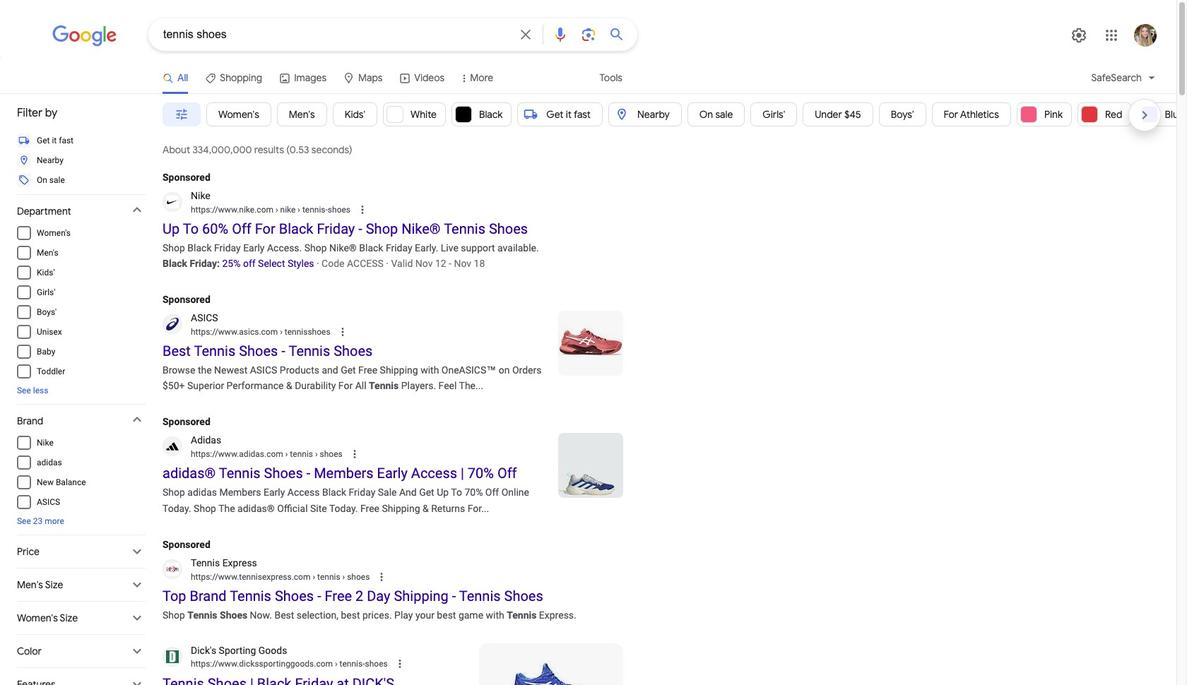 Task type: locate. For each thing, give the bounding box(es) containing it.
to up returns
[[451, 488, 462, 499]]

see 23 more
[[17, 517, 64, 527]]

2 vertical spatial shipping
[[394, 588, 449, 605]]

1 vertical spatial boys' link
[[0, 303, 146, 322]]

Search search field
[[163, 27, 509, 45]]

tennis shoes from www.dickssportinggoods.com image
[[511, 644, 592, 686]]

1 horizontal spatial to
[[451, 488, 462, 499]]

0 horizontal spatial on
[[37, 175, 47, 185]]

get inside browse the newest asics products and get free shipping with oneasics™ on orders $50+ superior performance & durability for all
[[341, 365, 356, 376]]

1 vertical spatial on sale link
[[0, 170, 146, 190]]

get inside shop adidas members early access black friday sale and get up to 70% off online today. shop the adidas® official site today. free shipping & returns for...
[[419, 488, 435, 499]]

shipping up your
[[394, 588, 449, 605]]

1 vertical spatial for
[[255, 221, 276, 238]]

2 today. from the left
[[329, 503, 358, 514]]

1 horizontal spatial boys'
[[892, 108, 915, 121]]

· left code
[[317, 258, 319, 269]]

google image
[[52, 25, 117, 47]]

& inside browse the newest asics products and get free shipping with oneasics™ on orders $50+ superior performance & durability for all
[[286, 381, 293, 392]]

see 23 more button
[[17, 513, 146, 531]]

shipping down and at the left bottom of page
[[382, 503, 420, 514]]

0 horizontal spatial &
[[286, 381, 293, 392]]

0 horizontal spatial sale
[[49, 175, 65, 185]]

off down https://www.nike.com
[[232, 221, 252, 238]]

nike down brand heading
[[37, 438, 54, 448]]

returns
[[431, 503, 465, 514]]

1 vertical spatial on
[[37, 175, 47, 185]]

off
[[243, 258, 256, 269]]

1 horizontal spatial boys' link
[[880, 103, 926, 126]]

off up for...
[[486, 488, 499, 499]]

1 vertical spatial boys'
[[37, 308, 57, 318]]

1 horizontal spatial adidas®
[[238, 503, 275, 514]]

0 horizontal spatial fast
[[59, 136, 74, 146]]

best down top brand tennis shoes - free 2 day shipping - tennis shoes
[[341, 610, 360, 621]]

$45
[[845, 108, 862, 121]]

women's link down department 'heading'
[[0, 223, 146, 243]]

› up top brand tennis shoes - free 2 day shipping - tennis shoes
[[343, 573, 345, 582]]

shoes down https://www.asics.com › tennisshoes text field
[[239, 343, 278, 360]]

1 nov from the left
[[416, 258, 433, 269]]

0 vertical spatial best
[[163, 343, 191, 360]]

brand inside dropdown button
[[17, 415, 43, 428]]

1 vertical spatial free
[[361, 503, 380, 514]]

0 vertical spatial get it fast link
[[519, 103, 602, 130]]

early.
[[415, 243, 439, 254]]

with right game
[[486, 610, 505, 621]]

feel
[[439, 381, 457, 392]]

adidas®
[[163, 466, 216, 483], [238, 503, 275, 514]]

videos link
[[393, 60, 453, 92]]

shoes for goods
[[365, 660, 388, 669]]

women's size button
[[17, 607, 146, 631]]

superior
[[187, 381, 224, 392]]

tennis- for goods
[[340, 660, 365, 669]]

1 horizontal spatial asics
[[191, 313, 218, 324]]

nearby
[[638, 108, 670, 121], [37, 156, 64, 165]]

for inside browse the newest asics products and get free shipping with oneasics™ on orders $50+ superior performance & durability for all
[[339, 381, 353, 392]]

0 horizontal spatial kids'
[[37, 268, 55, 278]]

kids' down maps link
[[345, 108, 366, 121]]

search by image image
[[581, 26, 598, 43]]

2 vertical spatial free
[[325, 588, 352, 605]]

2 vertical spatial off
[[486, 488, 499, 499]]

|
[[461, 466, 465, 483]]

baby link
[[0, 342, 146, 362]]

0 vertical spatial girls' link
[[752, 103, 797, 126]]

0 vertical spatial to
[[183, 221, 199, 238]]

black link
[[453, 103, 512, 126]]

women's down men's size
[[17, 612, 58, 625]]

adidas
[[37, 458, 62, 468], [188, 488, 217, 499]]

brand
[[17, 415, 43, 428], [190, 588, 227, 605]]

shopping
[[220, 71, 262, 84]]

tennis- inside nike https://www.nike.com › nike › tennis-shoes
[[303, 205, 328, 215]]

best right your
[[437, 610, 456, 621]]

men's down department
[[37, 248, 58, 258]]

0 vertical spatial with
[[421, 365, 439, 376]]

black up access
[[359, 243, 384, 254]]

1 vertical spatial women's link
[[0, 223, 146, 243]]

1 horizontal spatial best
[[437, 610, 456, 621]]

off
[[232, 221, 252, 238], [498, 466, 517, 483], [486, 488, 499, 499]]

kids' up unisex
[[37, 268, 55, 278]]

shoes up up to 60% off for black friday - shop nike® tennis shoes
[[328, 205, 351, 215]]

women's down department
[[37, 228, 71, 238]]

- inside shop black friday early access. shop nike® black friday early. live support available. black friday: 25% off select styles · code access · valid nov 12 - nov 18
[[449, 258, 452, 269]]

asics for asics https://www.asics.com › tennisshoes
[[191, 313, 218, 324]]

2 vertical spatial women's
[[17, 612, 58, 625]]

tennis- inside dick's sporting goods https://www.dickssportinggoods.com › tennis-shoes
[[340, 660, 365, 669]]

adidas up new
[[37, 458, 62, 468]]

1 horizontal spatial brand
[[190, 588, 227, 605]]

sponsored
[[163, 172, 211, 183], [163, 294, 211, 306], [163, 417, 211, 428], [163, 539, 211, 551]]

-
[[359, 221, 363, 238], [449, 258, 452, 269], [282, 343, 286, 360], [307, 466, 311, 483], [318, 588, 321, 605], [452, 588, 456, 605]]

adidas https://www.adidas.com › tennis › shoes
[[191, 435, 343, 460]]

off up online
[[498, 466, 517, 483]]

see left 23
[[17, 517, 31, 527]]

official
[[277, 503, 308, 514]]

online
[[502, 488, 530, 499]]

0 horizontal spatial girls'
[[37, 288, 55, 298]]

shipping
[[380, 365, 418, 376], [382, 503, 420, 514], [394, 588, 449, 605]]

1 horizontal spatial up
[[437, 488, 449, 499]]

black
[[479, 108, 503, 121], [279, 221, 314, 238], [188, 243, 212, 254], [359, 243, 384, 254], [163, 258, 187, 269], [322, 488, 347, 499]]

› up best tennis shoes - tennis shoes
[[280, 328, 283, 337]]

0 horizontal spatial nike®
[[330, 243, 357, 254]]

men's size button
[[17, 573, 146, 598]]

1 vertical spatial all
[[355, 381, 367, 392]]

0 vertical spatial sale
[[716, 108, 734, 121]]

play
[[395, 610, 413, 621]]

tennis- down shop tennis shoes now. best selection, best prices. play your best game with tennis express.
[[340, 660, 365, 669]]

best right now.
[[275, 610, 294, 621]]

best up browse
[[163, 343, 191, 360]]

1 vertical spatial up
[[437, 488, 449, 499]]

today. right site
[[329, 503, 358, 514]]

None search field
[[0, 18, 638, 51]]

for right the durability
[[339, 381, 353, 392]]

nike link
[[0, 433, 146, 453]]

3 sponsored from the top
[[163, 417, 211, 428]]

0 vertical spatial members
[[314, 466, 374, 483]]

tennis inside adidas https://www.adidas.com › tennis › shoes
[[290, 450, 313, 460]]

early up "sale"
[[377, 466, 408, 483]]

1 vertical spatial shipping
[[382, 503, 420, 514]]

shoes inside the tennis express https://www.tennisexpress.com › tennis › shoes
[[347, 573, 370, 582]]

1 vertical spatial see
[[17, 517, 31, 527]]

nike® up code
[[330, 243, 357, 254]]

0 vertical spatial &
[[286, 381, 293, 392]]

asics
[[191, 313, 218, 324], [250, 365, 277, 376], [37, 498, 60, 508]]

0 horizontal spatial nike
[[37, 438, 54, 448]]

nearby link down "tools" "dropdown button"
[[610, 103, 682, 130]]

on sale
[[700, 108, 734, 121], [37, 175, 65, 185]]

access left |
[[411, 466, 458, 483]]

to inside shop adidas members early access black friday sale and get up to 70% off online today. shop the adidas® official site today. free shipping & returns for...
[[451, 488, 462, 499]]

adidas® right the
[[238, 503, 275, 514]]

shoes down "prices." on the bottom left of the page
[[365, 660, 388, 669]]

browse
[[163, 365, 196, 376]]

› inside asics https://www.asics.com › tennisshoes
[[280, 328, 283, 337]]

adidas® inside shop adidas members early access black friday sale and get up to 70% off online today. shop the adidas® official site today. free shipping & returns for...
[[238, 503, 275, 514]]

men's up (0.53
[[289, 108, 315, 121]]

friday
[[317, 221, 355, 238], [214, 243, 241, 254], [386, 243, 413, 254], [349, 488, 376, 499]]

shoes up adidas® tennis shoes - members early access | 70% off
[[320, 450, 343, 460]]

prices.
[[363, 610, 392, 621]]

early inside shop adidas members early access black friday sale and get up to 70% off online today. shop the adidas® official site today. free shipping & returns for...
[[264, 488, 285, 499]]

None text field
[[191, 658, 388, 671]]

1 horizontal spatial adidas
[[188, 488, 217, 499]]

shoes inside dick's sporting goods https://www.dickssportinggoods.com › tennis-shoes
[[365, 660, 388, 669]]

girls' left under
[[763, 108, 786, 121]]

0 vertical spatial women's
[[219, 108, 259, 121]]

0 horizontal spatial adidas®
[[163, 466, 216, 483]]

filter by
[[17, 106, 57, 120]]

all left shopping link
[[177, 71, 188, 84]]

0 vertical spatial nike®
[[402, 221, 441, 238]]

& left returns
[[423, 503, 429, 514]]

1 horizontal spatial on sale link
[[689, 103, 745, 126]]

tennis up game
[[459, 588, 501, 605]]

to left "60%"
[[183, 221, 199, 238]]

heading
[[17, 679, 56, 686]]

durability
[[295, 381, 336, 392]]

filter
[[17, 106, 42, 120]]

asics up more
[[37, 498, 60, 508]]

support
[[461, 243, 495, 254]]

0 vertical spatial tennis
[[290, 450, 313, 460]]

girls' up unisex
[[37, 288, 55, 298]]

tennis- right nike
[[303, 205, 328, 215]]

2 see from the top
[[17, 517, 31, 527]]

1 horizontal spatial get it fast
[[547, 108, 591, 121]]

best tennis shoes - tennis shoes
[[163, 343, 373, 360]]

access
[[347, 258, 384, 269]]

sponsored down about
[[163, 172, 211, 183]]

men's down price
[[17, 579, 43, 592]]

tennis
[[290, 450, 313, 460], [318, 573, 341, 582]]

see left less
[[17, 386, 31, 396]]

size up women's size heading
[[45, 579, 63, 592]]

nike for nike https://www.nike.com › nike › tennis-shoes
[[191, 190, 211, 202]]

0 horizontal spatial girls' link
[[0, 283, 146, 303]]

nike
[[191, 190, 211, 202], [37, 438, 54, 448]]

shoes up express.
[[505, 588, 544, 605]]

adidas® tennis shoes - members early access | 70% off
[[163, 466, 517, 483]]

under $45
[[815, 108, 862, 121]]

get it fast
[[547, 108, 591, 121], [37, 136, 74, 146]]

1 vertical spatial it
[[52, 136, 57, 146]]

sponsored up top
[[163, 539, 211, 551]]

shoes up 2
[[347, 573, 370, 582]]

brand down the see less
[[17, 415, 43, 428]]

for athletics link
[[933, 103, 1011, 126]]

1 vertical spatial members
[[220, 488, 261, 499]]

off inside shop adidas members early access black friday sale and get up to 70% off online today. shop the adidas® official site today. free shipping & returns for...
[[486, 488, 499, 499]]

1 vertical spatial size
[[60, 612, 78, 625]]

tennis- for ›
[[303, 205, 328, 215]]

2 vertical spatial men's
[[17, 579, 43, 592]]

tennis inside the tennis express https://www.tennisexpress.com › tennis › shoes
[[318, 573, 341, 582]]

0 vertical spatial kids' link
[[334, 103, 377, 126]]

top
[[163, 588, 186, 605]]

tennis up "the" at left
[[194, 343, 236, 360]]

sponsored down friday:
[[163, 294, 211, 306]]

see inside button
[[17, 517, 31, 527]]

products
[[280, 365, 320, 376]]

boys' link
[[880, 103, 926, 126], [0, 303, 146, 322]]

1 vertical spatial on sale
[[37, 175, 65, 185]]

2 vertical spatial asics
[[37, 498, 60, 508]]

1 horizontal spatial nike
[[191, 190, 211, 202]]

girls' link up 'unisex' link
[[0, 283, 146, 303]]

1 vertical spatial with
[[486, 610, 505, 621]]

0 vertical spatial women's link
[[207, 103, 271, 126]]

women's size heading
[[17, 612, 78, 625]]

asics for asics
[[37, 498, 60, 508]]

styles
[[288, 258, 314, 269]]

2 best from the left
[[437, 610, 456, 621]]

1 vertical spatial brand
[[190, 588, 227, 605]]

0 horizontal spatial adidas
[[37, 458, 62, 468]]

1 today. from the left
[[163, 503, 191, 514]]

friday up shop black friday early access. shop nike® black friday early. live support available. black friday: 25% off select styles · code access · valid nov 12 - nov 18
[[317, 221, 355, 238]]

0 horizontal spatial on sale
[[37, 175, 65, 185]]

early for shop
[[243, 243, 265, 254]]

1 vertical spatial tennis
[[318, 573, 341, 582]]

up
[[163, 221, 180, 238], [437, 488, 449, 499]]

asics up performance
[[250, 365, 277, 376]]

women's link down shopping
[[207, 103, 271, 126]]

nike
[[280, 205, 296, 215]]

none text field containing https://www.dickssportinggoods.com
[[191, 658, 388, 671]]

1 see from the top
[[17, 386, 31, 396]]

girls'
[[763, 108, 786, 121], [37, 288, 55, 298]]

1 vertical spatial get it fast
[[37, 136, 74, 146]]

access up official
[[288, 488, 320, 499]]

sponsored up adidas
[[163, 417, 211, 428]]

nike inside 'link'
[[37, 438, 54, 448]]

shop
[[366, 221, 398, 238], [163, 243, 185, 254], [305, 243, 327, 254], [163, 488, 185, 499], [194, 503, 216, 514], [163, 610, 185, 621]]

boys' up unisex
[[37, 308, 57, 318]]

get
[[547, 108, 564, 121], [37, 136, 50, 146], [341, 365, 356, 376], [419, 488, 435, 499]]

kids'
[[345, 108, 366, 121], [37, 268, 55, 278]]

1 horizontal spatial kids'
[[345, 108, 366, 121]]

white
[[411, 108, 437, 121]]

https://www.tennisexpress.com › tennis › shoes text field
[[191, 573, 370, 582]]

all inside browse the newest asics products and get free shipping with oneasics™ on orders $50+ superior performance & durability for all
[[355, 381, 367, 392]]

friday up 25%
[[214, 243, 241, 254]]

ads region
[[163, 170, 624, 624]]

images
[[294, 71, 327, 84]]

1 vertical spatial &
[[423, 503, 429, 514]]

› inside dick's sporting goods https://www.dickssportinggoods.com › tennis-shoes
[[335, 660, 338, 669]]

1 · from the left
[[317, 258, 319, 269]]

size down men's size dropdown button
[[60, 612, 78, 625]]

image from adidas.com image
[[559, 434, 624, 499]]

members up shop adidas members early access black friday sale and get up to 70% off online today. shop the adidas® official site today. free shipping & returns for...
[[314, 466, 374, 483]]

0 horizontal spatial tennis-
[[303, 205, 328, 215]]

maps
[[359, 71, 383, 84]]

see inside button
[[17, 386, 31, 396]]

members inside shop adidas members early access black friday sale and get up to 70% off online today. shop the adidas® official site today. free shipping & returns for...
[[220, 488, 261, 499]]

for down https://www.nike.com › nike › tennis-shoes text box
[[255, 221, 276, 238]]

for left athletics at the top of the page
[[944, 108, 959, 121]]

fast
[[574, 108, 591, 121], [59, 136, 74, 146]]

boys' right the $45
[[892, 108, 915, 121]]

unisex link
[[0, 322, 146, 342]]

toddler
[[37, 367, 65, 377]]

early up official
[[264, 488, 285, 499]]

boys' link right the $45
[[880, 103, 926, 126]]

·
[[317, 258, 319, 269], [386, 258, 389, 269]]

early inside shop black friday early access. shop nike® black friday early. live support available. black friday: 25% off select styles · code access · valid nov 12 - nov 18
[[243, 243, 265, 254]]

nov
[[416, 258, 433, 269], [454, 258, 472, 269]]

tennis inside the tennis express https://www.tennisexpress.com › tennis › shoes
[[191, 558, 220, 569]]

shipping inside browse the newest asics products and get free shipping with oneasics™ on orders $50+ superior performance & durability for all
[[380, 365, 418, 376]]

tennis left express
[[191, 558, 220, 569]]

on
[[700, 108, 714, 121], [37, 175, 47, 185]]

0 vertical spatial for
[[944, 108, 959, 121]]

early up off
[[243, 243, 265, 254]]

0 horizontal spatial tennis
[[290, 450, 313, 460]]

adidas link
[[0, 453, 146, 473]]

asics inside asics https://www.asics.com › tennisshoes
[[191, 313, 218, 324]]

4 sponsored from the top
[[163, 539, 211, 551]]

shipping for day
[[394, 588, 449, 605]]

free inside browse the newest asics products and get free shipping with oneasics™ on orders $50+ superior performance & durability for all
[[359, 365, 378, 376]]

men's size heading
[[17, 579, 63, 592]]

0 vertical spatial on sale link
[[689, 103, 745, 126]]

girls' link
[[752, 103, 797, 126], [0, 283, 146, 303]]

shoes inside adidas https://www.adidas.com › tennis › shoes
[[320, 450, 343, 460]]

25% off select styles link
[[222, 258, 314, 269]]

1 horizontal spatial nov
[[454, 258, 472, 269]]

shoes down https://www.adidas.com › tennis › shoes text box
[[264, 466, 303, 483]]

all right the durability
[[355, 381, 367, 392]]

nearby link
[[610, 103, 682, 130], [0, 151, 146, 170]]

nov left 18
[[454, 258, 472, 269]]

with inside browse the newest asics products and get free shipping with oneasics™ on orders $50+ superior performance & durability for all
[[421, 365, 439, 376]]

1 vertical spatial girls' link
[[0, 283, 146, 303]]

& down products
[[286, 381, 293, 392]]

· left valid
[[386, 258, 389, 269]]

1 horizontal spatial &
[[423, 503, 429, 514]]

0 horizontal spatial ·
[[317, 258, 319, 269]]

0 vertical spatial early
[[243, 243, 265, 254]]

brand heading
[[17, 415, 43, 428]]

get it fast link down by
[[0, 131, 146, 151]]

2 · from the left
[[386, 258, 389, 269]]

girls' link left under
[[752, 103, 797, 126]]

performance
[[227, 381, 284, 392]]

best
[[341, 610, 360, 621], [437, 610, 456, 621]]

sale
[[378, 488, 397, 499]]

blue
[[1166, 108, 1185, 121]]

friday up valid
[[386, 243, 413, 254]]

black up friday:
[[188, 243, 212, 254]]

shoes inside nike https://www.nike.com › nike › tennis-shoes
[[328, 205, 351, 215]]

nike up https://www.nike.com
[[191, 190, 211, 202]]

today. left the
[[163, 503, 191, 514]]

https://www.adidas.com › tennis › shoes text field
[[191, 450, 343, 460]]

under
[[815, 108, 843, 121]]

tennis up top brand tennis shoes - free 2 day shipping - tennis shoes
[[318, 573, 341, 582]]

2 vertical spatial for
[[339, 381, 353, 392]]

70% inside shop adidas members early access black friday sale and get up to 70% off online today. shop the adidas® official site today. free shipping & returns for...
[[465, 488, 483, 499]]

0 horizontal spatial get it fast
[[37, 136, 74, 146]]

adidas down https://www.adidas.com
[[188, 488, 217, 499]]

asics up https://www.asics.com
[[191, 313, 218, 324]]

nike inside nike https://www.nike.com › nike › tennis-shoes
[[191, 190, 211, 202]]

early for black
[[264, 488, 285, 499]]

1 vertical spatial to
[[451, 488, 462, 499]]

› up selection,
[[313, 573, 315, 582]]

men's link down department dropdown button
[[0, 243, 146, 263]]

nike® inside shop black friday early access. shop nike® black friday early. live support available. black friday: 25% off select styles · code access · valid nov 12 - nov 18
[[330, 243, 357, 254]]

1 horizontal spatial sale
[[716, 108, 734, 121]]

0 vertical spatial access
[[411, 466, 458, 483]]

1 vertical spatial nearby
[[37, 156, 64, 165]]

1 vertical spatial best
[[275, 610, 294, 621]]

kids' link
[[334, 103, 377, 126], [0, 263, 146, 283]]

0 horizontal spatial members
[[220, 488, 261, 499]]

men's link up (0.53
[[278, 103, 326, 126]]

25%
[[222, 258, 241, 269]]

free right and
[[359, 365, 378, 376]]

about 334,000,000 results (0.53 seconds)
[[163, 144, 355, 156]]

up left "60%"
[[163, 221, 180, 238]]

shoes for ›
[[328, 205, 351, 215]]

1 vertical spatial off
[[498, 466, 517, 483]]

color
[[17, 646, 42, 658]]

asics https://www.asics.com › tennisshoes
[[191, 313, 331, 337]]



Task type: describe. For each thing, give the bounding box(es) containing it.
new balance
[[37, 478, 86, 488]]

tools
[[600, 71, 623, 84]]

more button
[[455, 60, 502, 92]]

0 vertical spatial all
[[177, 71, 188, 84]]

brand button
[[17, 409, 146, 433]]

tennis up dick's on the bottom of page
[[188, 610, 217, 621]]

1 horizontal spatial nearby
[[638, 108, 670, 121]]

12
[[436, 258, 447, 269]]

the
[[219, 503, 235, 514]]

0 vertical spatial boys'
[[892, 108, 915, 121]]

friday:
[[190, 258, 220, 269]]

1 vertical spatial women's
[[37, 228, 71, 238]]

black down more
[[479, 108, 503, 121]]

for athletics
[[944, 108, 1000, 121]]

1 horizontal spatial women's link
[[207, 103, 271, 126]]

top brand tennis shoes - free 2 day shipping - tennis shoes
[[163, 588, 544, 605]]

https://www.adidas.com
[[191, 450, 283, 460]]

price heading
[[17, 546, 40, 559]]

0 vertical spatial on sale
[[700, 108, 734, 121]]

tools button
[[591, 68, 631, 88]]

less
[[33, 386, 48, 396]]

0 horizontal spatial boys' link
[[0, 303, 146, 322]]

2
[[356, 588, 364, 605]]

0 vertical spatial it
[[566, 108, 572, 121]]

by
[[45, 106, 57, 120]]

https://www.dickssportinggoods.com
[[191, 660, 333, 669]]

safesearch
[[1092, 71, 1143, 84]]

images link
[[272, 60, 335, 92]]

1 vertical spatial men's
[[37, 248, 58, 258]]

0 vertical spatial boys' link
[[880, 103, 926, 126]]

0 vertical spatial adidas
[[37, 458, 62, 468]]

code
[[322, 258, 345, 269]]

blue link
[[1139, 103, 1188, 126]]

live
[[441, 243, 459, 254]]

dick's sporting goods https://www.dickssportinggoods.com › tennis-shoes
[[191, 645, 388, 669]]

women's size
[[17, 612, 78, 625]]

0 horizontal spatial best
[[163, 343, 191, 360]]

asics link
[[0, 493, 146, 513]]

0 horizontal spatial it
[[52, 136, 57, 146]]

men's size
[[17, 579, 63, 592]]

black left friday:
[[163, 258, 187, 269]]

size for women's size
[[60, 612, 78, 625]]

newest
[[214, 365, 248, 376]]

(0.53
[[287, 144, 309, 156]]

2 nov from the left
[[454, 258, 472, 269]]

brand inside the ads 'region'
[[190, 588, 227, 605]]

0 vertical spatial men's
[[289, 108, 315, 121]]

1 vertical spatial sale
[[49, 175, 65, 185]]

asics inside browse the newest asics products and get free shipping with oneasics™ on orders $50+ superior performance & durability for all
[[250, 365, 277, 376]]

0 horizontal spatial boys'
[[37, 308, 57, 318]]

0 vertical spatial 70%
[[468, 466, 494, 483]]

nike https://www.nike.com › nike › tennis-shoes
[[191, 190, 351, 215]]

› up adidas® tennis shoes - members early access | 70% off
[[315, 450, 318, 460]]

0 horizontal spatial kids' link
[[0, 263, 146, 283]]

0 horizontal spatial for
[[255, 221, 276, 238]]

tennis up support
[[444, 221, 486, 238]]

$50+
[[163, 381, 185, 392]]

1 horizontal spatial girls' link
[[752, 103, 797, 126]]

0 vertical spatial get it fast
[[547, 108, 591, 121]]

department heading
[[17, 205, 71, 218]]

› tennis-shoes text field
[[333, 660, 388, 669]]

size for men's size
[[45, 579, 63, 592]]

1 vertical spatial men's link
[[0, 243, 146, 263]]

image from asics.com image
[[559, 311, 624, 376]]

friday inside shop adidas members early access black friday sale and get up to 70% off online today. shop the adidas® official site today. free shipping & returns for...
[[349, 488, 376, 499]]

tennis express https://www.tennisexpress.com › tennis › shoes
[[191, 558, 370, 582]]

see less
[[17, 386, 48, 396]]

videos
[[415, 71, 445, 84]]

up to 60% off for black friday - shop nike® tennis shoes
[[163, 221, 528, 238]]

1 horizontal spatial best
[[275, 610, 294, 621]]

women's inside dropdown button
[[17, 612, 58, 625]]

black down nike
[[279, 221, 314, 238]]

1 horizontal spatial access
[[411, 466, 458, 483]]

1 sponsored from the top
[[163, 172, 211, 183]]

search by voice image
[[552, 26, 569, 43]]

› right nike
[[298, 205, 301, 215]]

nike for nike
[[37, 438, 54, 448]]

red
[[1106, 108, 1123, 121]]

pink link
[[1018, 103, 1072, 126]]

for...
[[468, 503, 489, 514]]

› right https://www.adidas.com
[[286, 450, 288, 460]]

1 vertical spatial fast
[[59, 136, 74, 146]]

tennis down the tennisshoes
[[289, 343, 330, 360]]

goods
[[259, 645, 287, 657]]

orders
[[513, 365, 542, 376]]

› left nike
[[276, 205, 278, 215]]

1 horizontal spatial nike®
[[402, 221, 441, 238]]

shipping for free
[[380, 365, 418, 376]]

shipping inside shop adidas members early access black friday sale and get up to 70% off online today. shop the adidas® official site today. free shipping & returns for...
[[382, 503, 420, 514]]

shop black friday early access. shop nike® black friday early. live support available. black friday: 25% off select styles · code access · valid nov 12 - nov 18
[[163, 243, 539, 269]]

adidas
[[191, 435, 221, 447]]

under $45 link
[[804, 103, 873, 126]]

https://www.tennisexpress.com
[[191, 573, 311, 582]]

60%
[[202, 221, 229, 238]]

shoes down https://www.tennisexpress.com › tennis › shoes text field
[[275, 588, 314, 605]]

more
[[470, 71, 494, 84]]

white link
[[384, 103, 445, 126]]

& inside shop adidas members early access black friday sale and get up to 70% off online today. shop the adidas® official site today. free shipping & returns for...
[[423, 503, 429, 514]]

tennis left players.
[[369, 381, 399, 392]]

shoes for https://www.tennisexpress.com
[[347, 573, 370, 582]]

https://www.nike.com › nike › tennis-shoes text field
[[191, 205, 351, 215]]

0 horizontal spatial nearby
[[37, 156, 64, 165]]

1 horizontal spatial members
[[314, 466, 374, 483]]

1 horizontal spatial men's link
[[278, 103, 326, 126]]

unisex
[[37, 327, 62, 337]]

color heading
[[17, 646, 42, 658]]

1 best from the left
[[341, 610, 360, 621]]

price button
[[17, 540, 146, 564]]

0 horizontal spatial nearby link
[[0, 151, 146, 170]]

tennisshoes
[[285, 328, 331, 337]]

valid
[[391, 258, 413, 269]]

black inside shop adidas members early access black friday sale and get up to 70% off online today. shop the adidas® official site today. free shipping & returns for...
[[322, 488, 347, 499]]

up inside shop adidas members early access black friday sale and get up to 70% off online today. shop the adidas® official site today. free shipping & returns for...
[[437, 488, 449, 499]]

access inside shop adidas members early access black friday sale and get up to 70% off online today. shop the adidas® official site today. free shipping & returns for...
[[288, 488, 320, 499]]

1 horizontal spatial kids' link
[[334, 103, 377, 126]]

1 horizontal spatial nearby link
[[610, 103, 682, 130]]

new balance link
[[0, 473, 146, 493]]

0 horizontal spatial women's link
[[0, 223, 146, 243]]

toddler link
[[0, 362, 146, 382]]

game
[[459, 610, 484, 621]]

access.
[[267, 243, 302, 254]]

0 horizontal spatial up
[[163, 221, 180, 238]]

more
[[45, 517, 64, 527]]

2 sponsored from the top
[[163, 294, 211, 306]]

see for department
[[17, 386, 31, 396]]

https://www.asics.com › tennisshoes text field
[[191, 328, 331, 337]]

on
[[499, 365, 510, 376]]

https://www.asics.com
[[191, 328, 278, 337]]

18
[[474, 258, 485, 269]]

shoes up available.
[[489, 221, 528, 238]]

0 vertical spatial off
[[232, 221, 252, 238]]

1 vertical spatial get it fast link
[[0, 131, 146, 151]]

1 vertical spatial early
[[377, 466, 408, 483]]

1 vertical spatial girls'
[[37, 288, 55, 298]]

adidas inside shop adidas members early access black friday sale and get up to 70% off online today. shop the adidas® official site today. free shipping & returns for...
[[188, 488, 217, 499]]

and
[[399, 488, 417, 499]]

seconds)
[[312, 144, 353, 156]]

new
[[37, 478, 54, 488]]

1 horizontal spatial on
[[700, 108, 714, 121]]

balance
[[56, 478, 86, 488]]

your
[[416, 610, 435, 621]]

the...
[[459, 381, 484, 392]]

https://www.nike.com
[[191, 205, 274, 215]]

shoes up browse the newest asics products and get free shipping with oneasics™ on orders $50+ superior performance & durability for all
[[334, 343, 373, 360]]

free inside shop adidas members early access black friday sale and get up to 70% off online today. shop the adidas® official site today. free shipping & returns for...
[[361, 503, 380, 514]]

pink
[[1045, 108, 1064, 121]]

department button
[[17, 199, 146, 223]]

0 vertical spatial adidas®
[[163, 466, 216, 483]]

tennis down https://www.adidas.com
[[219, 466, 261, 483]]

price
[[17, 546, 40, 559]]

men's inside dropdown button
[[17, 579, 43, 592]]

1 horizontal spatial girls'
[[763, 108, 786, 121]]

0 vertical spatial fast
[[574, 108, 591, 121]]

tennis down https://www.tennisexpress.com
[[230, 588, 271, 605]]

2 horizontal spatial for
[[944, 108, 959, 121]]

see for brand
[[17, 517, 31, 527]]

see less button
[[17, 382, 146, 400]]

about
[[163, 144, 190, 156]]

tennis left express.
[[507, 610, 537, 621]]

shoes left now.
[[220, 610, 248, 621]]

department
[[17, 205, 71, 218]]

and
[[322, 365, 338, 376]]

tennis players. feel the...
[[369, 381, 484, 392]]

1 vertical spatial kids'
[[37, 268, 55, 278]]

now.
[[250, 610, 272, 621]]



Task type: vqa. For each thing, say whether or not it's contained in the screenshot.
the right Nike®
yes



